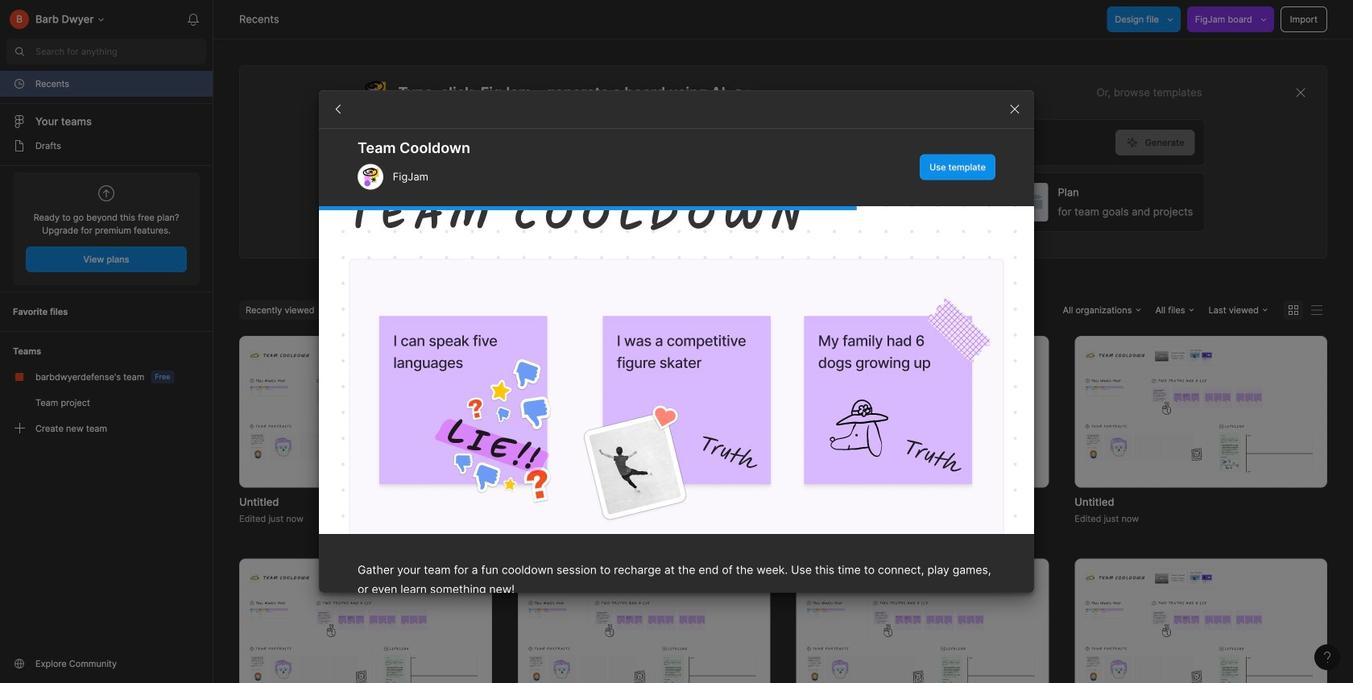 Task type: describe. For each thing, give the bounding box(es) containing it.
team cooldown image
[[319, 206, 1034, 534]]

search 32 image
[[6, 39, 32, 64]]

page 16 image
[[13, 139, 26, 152]]

Ex: A weekly team meeting, starting with an ice breaker field
[[362, 120, 1116, 165]]

bell 32 image
[[180, 6, 206, 32]]

community 16 image
[[13, 657, 26, 670]]



Task type: vqa. For each thing, say whether or not it's contained in the screenshot.
the Search for anything "TEXT BOX"
yes



Task type: locate. For each thing, give the bounding box(es) containing it.
recent 16 image
[[13, 77, 26, 90]]

Search for anything text field
[[35, 45, 206, 58]]

file thumbnail image
[[247, 346, 484, 477], [526, 346, 762, 477], [804, 346, 1041, 477], [1083, 346, 1320, 477], [247, 569, 484, 683], [526, 569, 762, 683], [804, 569, 1041, 683], [1083, 569, 1320, 683]]

dialog
[[319, 90, 1034, 683]]



